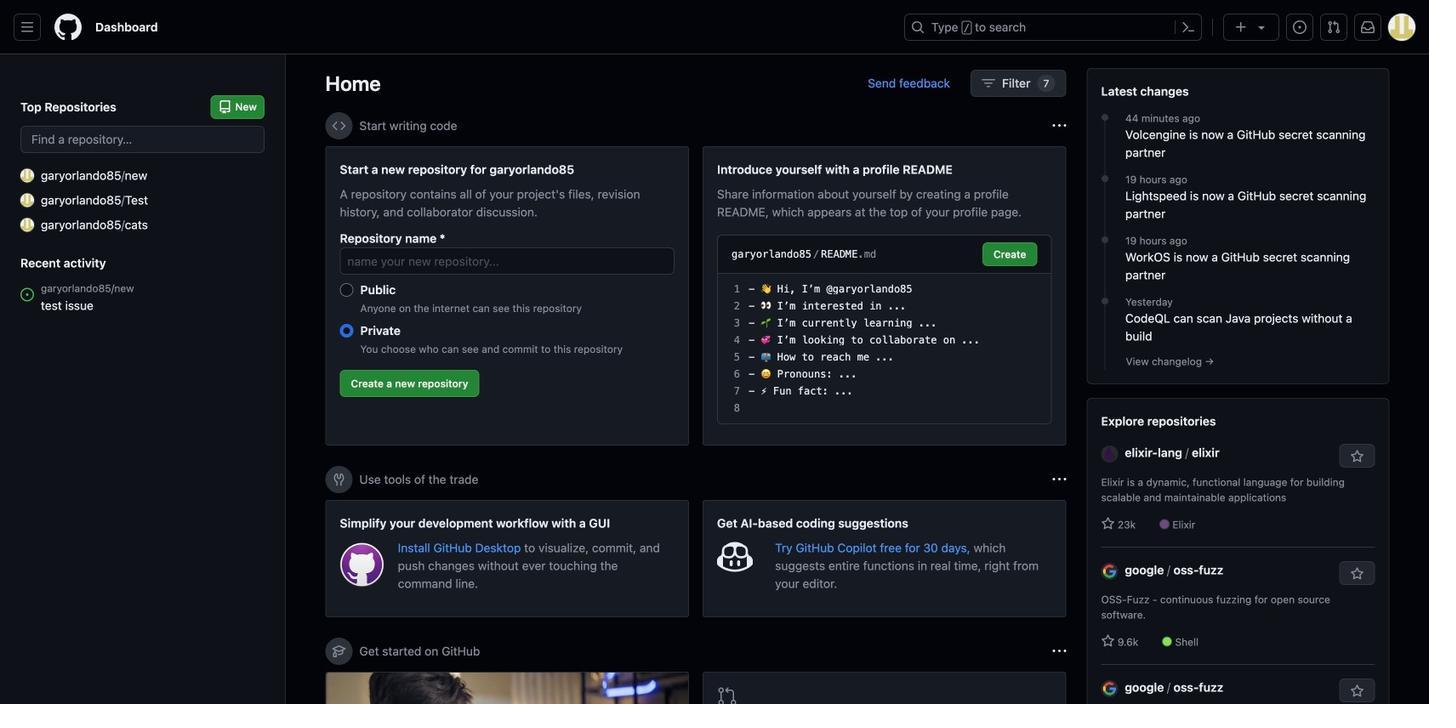 Task type: locate. For each thing, give the bounding box(es) containing it.
None radio
[[340, 324, 354, 338]]

cats image
[[20, 218, 34, 232]]

why am i seeing this? image
[[1053, 119, 1067, 133], [1053, 473, 1067, 487]]

0 vertical spatial why am i seeing this? image
[[1053, 119, 1067, 133]]

plus image
[[1235, 20, 1249, 34]]

2 star this repository image from the top
[[1351, 568, 1365, 581]]

test image
[[20, 194, 34, 207]]

none submit inside introduce yourself with a profile readme 'element'
[[983, 243, 1038, 266]]

code image
[[332, 119, 346, 133]]

mortar board image
[[332, 645, 346, 659]]

open issue image
[[20, 288, 34, 302]]

3 dot fill image from the top
[[1099, 233, 1112, 247]]

explore repositories navigation
[[1087, 398, 1390, 705]]

1 why am i seeing this? image from the top
[[1053, 119, 1067, 133]]

1 vertical spatial star this repository image
[[1351, 568, 1365, 581]]

1 vertical spatial dot fill image
[[1099, 172, 1112, 186]]

star this repository image for @google profile icon
[[1351, 568, 1365, 581]]

0 vertical spatial star this repository image
[[1351, 450, 1365, 464]]

git pull request image
[[1328, 20, 1341, 34], [717, 687, 738, 705]]

1 star this repository image from the top
[[1351, 450, 1365, 464]]

dot fill image
[[1099, 111, 1112, 124], [1099, 172, 1112, 186], [1099, 233, 1112, 247]]

star this repository image for the @elixir-lang profile image
[[1351, 450, 1365, 464]]

explore element
[[1087, 68, 1390, 705]]

star this repository image
[[1351, 450, 1365, 464], [1351, 568, 1365, 581]]

0 vertical spatial git pull request image
[[1328, 20, 1341, 34]]

star image
[[1102, 635, 1115, 649]]

get ai-based coding suggestions element
[[703, 500, 1067, 618]]

0 vertical spatial dot fill image
[[1099, 111, 1112, 124]]

github desktop image
[[340, 543, 384, 587]]

why am i seeing this? image for introduce yourself with a profile readme 'element'
[[1053, 119, 1067, 133]]

1 vertical spatial why am i seeing this? image
[[1053, 473, 1067, 487]]

None radio
[[340, 283, 354, 297]]

2 why am i seeing this? image from the top
[[1053, 473, 1067, 487]]

what is github? element
[[326, 672, 689, 705]]

homepage image
[[54, 14, 82, 41]]

None submit
[[983, 243, 1038, 266]]

0 horizontal spatial git pull request image
[[717, 687, 738, 705]]

@google profile image
[[1102, 563, 1119, 580]]

2 vertical spatial dot fill image
[[1099, 233, 1112, 247]]



Task type: describe. For each thing, give the bounding box(es) containing it.
why am i seeing this? image
[[1053, 645, 1067, 659]]

triangle down image
[[1255, 20, 1269, 34]]

simplify your development workflow with a gui element
[[326, 500, 689, 618]]

none radio inside "start a new repository" element
[[340, 324, 354, 338]]

Top Repositories search field
[[20, 126, 265, 153]]

Find a repository… text field
[[20, 126, 265, 153]]

@google profile image
[[1102, 681, 1119, 698]]

what is github? image
[[326, 673, 689, 705]]

name your new repository... text field
[[340, 248, 675, 275]]

star image
[[1102, 517, 1115, 531]]

2 dot fill image from the top
[[1099, 172, 1112, 186]]

tools image
[[332, 473, 346, 487]]

new image
[[20, 169, 34, 183]]

none radio inside "start a new repository" element
[[340, 283, 354, 297]]

filter image
[[982, 77, 996, 90]]

star this repository image
[[1351, 685, 1365, 699]]

introduce yourself with a profile readme element
[[703, 146, 1067, 446]]

1 vertical spatial git pull request image
[[717, 687, 738, 705]]

start a new repository element
[[326, 146, 689, 446]]

command palette image
[[1182, 20, 1196, 34]]

issue opened image
[[1294, 20, 1307, 34]]

1 horizontal spatial git pull request image
[[1328, 20, 1341, 34]]

why am i seeing this? image for 'get ai-based coding suggestions' element
[[1053, 473, 1067, 487]]

notifications image
[[1362, 20, 1375, 34]]

@elixir-lang profile image
[[1102, 446, 1119, 463]]

dot fill image
[[1099, 294, 1112, 308]]

1 dot fill image from the top
[[1099, 111, 1112, 124]]



Task type: vqa. For each thing, say whether or not it's contained in the screenshot.
x icon on the top right
no



